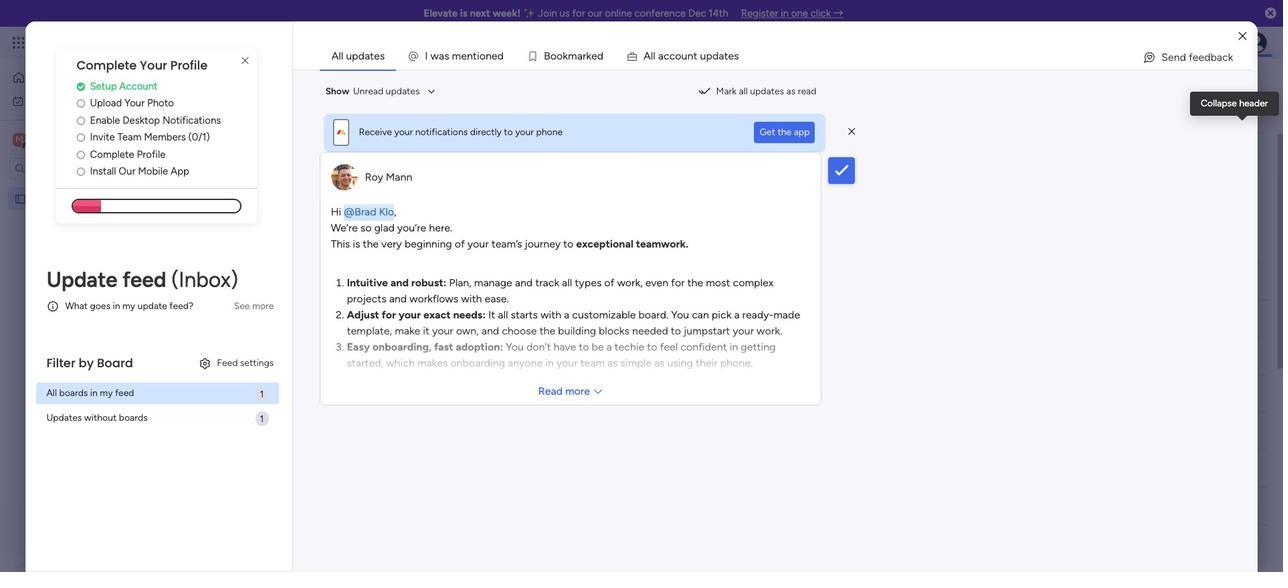 Task type: vqa. For each thing, say whether or not it's contained in the screenshot.
changes, in the the "When a column changes, send an email to someone"
no



Task type: locate. For each thing, give the bounding box(es) containing it.
1 horizontal spatial m
[[568, 50, 577, 62]]

the up the don't
[[540, 324, 556, 337]]

1 horizontal spatial all
[[562, 276, 572, 289]]

circle o image for invite
[[77, 133, 85, 143]]

1 vertical spatial profile
[[137, 148, 166, 160]]

fast
[[434, 340, 453, 353]]

test inside list box
[[31, 193, 49, 204]]

for right the even
[[671, 276, 685, 289]]

more right read
[[565, 384, 590, 397]]

my work button
[[8, 90, 144, 111]]

a right b
[[577, 50, 583, 62]]

1 vertical spatial is
[[353, 237, 360, 250]]

is left next
[[460, 7, 467, 19]]

d up mark at the top
[[713, 50, 719, 62]]

1 vertical spatial 1
[[260, 413, 264, 425]]

✨
[[523, 7, 536, 19]]

l right a
[[653, 50, 656, 62]]

building
[[558, 324, 596, 337]]

1 d from the left
[[498, 50, 504, 62]]

work right my
[[45, 95, 65, 106]]

plan, manage and track all types of work, even for the most complex projects and workflows with ease.
[[347, 276, 774, 305]]

send
[[1162, 51, 1186, 64]]

1 horizontal spatial task
[[340, 232, 358, 243]]

profile inside complete profile link
[[137, 148, 166, 160]]

glad
[[374, 221, 395, 234]]

can
[[692, 308, 709, 321]]

1 vertical spatial feed
[[115, 388, 134, 399]]

0 vertical spatial this
[[230, 203, 255, 220]]

@brad
[[344, 205, 376, 218]]

1 horizontal spatial my
[[122, 301, 135, 312]]

my for feed
[[100, 388, 113, 399]]

send feedback
[[1162, 51, 1234, 64]]

profile
[[170, 57, 208, 74], [137, 148, 166, 160]]

work
[[108, 35, 132, 50], [45, 95, 65, 106]]

1 vertical spatial this
[[331, 237, 350, 250]]

1 horizontal spatial t
[[694, 50, 698, 62]]

select product image
[[12, 36, 25, 50]]

phone.
[[720, 356, 753, 369]]

brad klo image
[[1246, 32, 1267, 54]]

project
[[570, 101, 600, 112]]

apps image
[[1137, 36, 1150, 50]]

app
[[794, 126, 810, 138]]

u left p
[[682, 50, 688, 62]]

1 vertical spatial dec
[[659, 281, 674, 291]]

circle o image for upload
[[77, 99, 85, 109]]

board
[[97, 355, 133, 371]]

0 horizontal spatial with
[[461, 292, 482, 305]]

you down choose
[[506, 340, 524, 353]]

2 l from the left
[[653, 50, 656, 62]]

as left the read
[[787, 86, 796, 97]]

o right b
[[557, 50, 563, 62]]

tab list
[[320, 43, 1252, 70]]

easy onboarding, fast adoption:
[[347, 340, 503, 353]]

stands.
[[602, 101, 632, 112]]

0 vertical spatial circle o image
[[77, 116, 85, 126]]

feel
[[660, 340, 678, 353]]

circle o image down check circle "icon"
[[77, 99, 85, 109]]

s right w
[[444, 50, 449, 62]]

is down we're
[[353, 237, 360, 250]]

you don't have to be a techie to feel confident in getting started, which makes onboarding anyone in your team as simple as using their phone.
[[347, 340, 776, 369]]

1 horizontal spatial more
[[565, 384, 590, 397]]

upload your photo
[[90, 97, 174, 109]]

1
[[260, 389, 264, 400], [260, 413, 264, 425]]

management
[[135, 35, 208, 50]]

which
[[386, 356, 415, 369]]

0 horizontal spatial n
[[467, 50, 473, 62]]

week right next
[[260, 393, 292, 410]]

1 horizontal spatial s
[[734, 50, 739, 62]]

get the app
[[760, 126, 810, 138]]

3 e from the left
[[591, 50, 597, 62]]

circle o image
[[77, 116, 85, 126], [77, 150, 85, 160]]

other activities
[[848, 155, 912, 166]]

week!
[[493, 7, 521, 19]]

0 vertical spatial task
[[340, 232, 358, 243]]

2 d from the left
[[597, 50, 604, 62]]

m left i
[[452, 50, 461, 62]]

all inside button
[[739, 86, 748, 97]]

2 horizontal spatial d
[[713, 50, 719, 62]]

2 vertical spatial see
[[234, 300, 250, 312]]

your down 'set'
[[394, 126, 413, 138]]

see left the more
[[610, 100, 626, 112]]

more for see more
[[252, 300, 274, 312]]

0 vertical spatial see
[[234, 37, 250, 48]]

s right p
[[734, 50, 739, 62]]

1 horizontal spatial updates
[[386, 86, 420, 97]]

(inbox)
[[171, 267, 238, 292]]

your inside you don't have to be a techie to feel confident in getting started, which makes onboarding anyone in your team as simple as using their phone.
[[557, 356, 578, 369]]

circle o image for complete
[[77, 150, 85, 160]]

enable
[[90, 114, 120, 126]]

the right 9
[[688, 276, 703, 289]]

invite
[[90, 131, 115, 143]]

and
[[445, 101, 461, 112], [391, 276, 409, 289], [515, 276, 533, 289], [389, 292, 407, 305], [482, 324, 499, 337]]

1 down next week field
[[260, 413, 264, 425]]

1 l from the left
[[651, 50, 653, 62]]

1 horizontal spatial you
[[671, 308, 689, 321]]

1 horizontal spatial all
[[331, 50, 343, 62]]

track right keep
[[486, 101, 507, 112]]

track left done
[[535, 276, 560, 289]]

1 horizontal spatial is
[[460, 7, 467, 19]]

see
[[234, 37, 250, 48], [610, 100, 626, 112], [234, 300, 250, 312]]

2 o from the left
[[551, 50, 557, 62]]

1 horizontal spatial this
[[331, 237, 350, 250]]

next
[[230, 393, 257, 410]]

0 vertical spatial my
[[122, 301, 135, 312]]

1 horizontal spatial boards
[[119, 412, 148, 424]]

owners,
[[355, 101, 388, 112]]

1 horizontal spatial main
[[223, 125, 244, 137]]

in
[[781, 7, 789, 19], [113, 301, 120, 312], [730, 340, 738, 353], [545, 356, 554, 369], [90, 388, 98, 399]]

0 horizontal spatial main
[[31, 133, 54, 146]]

o left p
[[675, 50, 682, 62]]

timelines
[[405, 101, 443, 112]]

test right public board icon
[[31, 193, 49, 204]]

profile down invite team members (0/1)
[[137, 148, 166, 160]]

my
[[122, 301, 135, 312], [100, 388, 113, 399]]

circle o image inside invite team members (0/1) link
[[77, 133, 85, 143]]

team
[[580, 356, 605, 369]]

filter
[[46, 355, 76, 371]]

show unread updates
[[325, 86, 420, 97]]

collapse
[[1201, 98, 1237, 109]]

3 circle o image from the top
[[77, 167, 85, 177]]

0 horizontal spatial work
[[45, 95, 65, 106]]

2 horizontal spatial all
[[739, 86, 748, 97]]

0 vertical spatial for
[[572, 7, 585, 19]]

0 horizontal spatial k
[[563, 50, 568, 62]]

a right the i
[[439, 50, 444, 62]]

see for see plans
[[234, 37, 250, 48]]

0 vertical spatial 1
[[260, 389, 264, 400]]

show board description image
[[256, 78, 272, 91]]

see for see more
[[234, 300, 250, 312]]

updates left the read
[[750, 86, 784, 97]]

0 horizontal spatial u
[[682, 50, 688, 62]]

1 vertical spatial more
[[565, 384, 590, 397]]

what goes in my update feed?
[[65, 301, 193, 312]]

profile down management
[[170, 57, 208, 74]]

team
[[117, 131, 141, 143]]

0 horizontal spatial test
[[31, 193, 49, 204]]

0 vertical spatial your
[[140, 57, 167, 74]]

more for read more
[[565, 384, 590, 397]]

us
[[560, 7, 570, 19]]

week inside field
[[258, 203, 290, 220]]

and right manage
[[515, 276, 533, 289]]

your left phone at top left
[[515, 126, 534, 138]]

0 vertical spatial profile
[[170, 57, 208, 74]]

list box
[[832, 225, 1267, 572]]

2 m from the left
[[568, 50, 577, 62]]

2 horizontal spatial as
[[787, 86, 796, 97]]

0 vertical spatial feed
[[122, 267, 166, 292]]

1 for all boards in my feed
[[260, 389, 264, 400]]

in up the updates without boards
[[90, 388, 98, 399]]

circle o image inside install our mobile app link
[[77, 167, 85, 177]]

the down so
[[363, 237, 379, 250]]

and inside it all starts with a customizable board. you can pick a ready-made template, make it your own, and choose the building blocks needed to jumpstart your work.
[[482, 324, 499, 337]]

1 vertical spatial my
[[100, 388, 113, 399]]

public board image
[[14, 192, 27, 205]]

2 1 from the top
[[260, 413, 264, 425]]

of right beginning on the top left of the page
[[455, 237, 465, 250]]

roy
[[365, 170, 383, 183]]

the inside it all starts with a customizable board. you can pick a ready-made template, make it your own, and choose the building blocks needed to jumpstart your work.
[[540, 324, 556, 337]]

1 vertical spatial track
[[535, 276, 560, 289]]

my left update
[[122, 301, 135, 312]]

0 horizontal spatial is
[[353, 237, 360, 250]]

circle o image left invite
[[77, 133, 85, 143]]

1 1 from the top
[[260, 389, 264, 400]]

dapulse x slim image
[[237, 53, 253, 69], [1257, 62, 1265, 75]]

0 vertical spatial more
[[252, 300, 274, 312]]

test up the manage
[[203, 69, 247, 99]]

2 horizontal spatial updates
[[750, 86, 784, 97]]

t left p
[[694, 50, 698, 62]]

get the app button
[[754, 121, 815, 143]]

option
[[0, 187, 171, 189]]

circle o image for install
[[77, 167, 85, 177]]

your inside hi @brad klo , we're so glad you're here. this is the very beginning of your team's journey to exceptional teamwork.
[[468, 237, 489, 250]]

as right the team
[[608, 356, 618, 369]]

1 horizontal spatial dapulse x slim image
[[1257, 62, 1265, 75]]

the inside 'plan, manage and track all types of work, even for the most complex projects and workflows with ease.'
[[688, 276, 703, 289]]

task for task 3
[[253, 304, 271, 316]]

0 horizontal spatial updates
[[346, 50, 385, 62]]

p
[[706, 50, 713, 62]]

you inside you don't have to be a techie to feel confident in getting started, which makes onboarding anyone in your team as simple as using their phone.
[[506, 340, 524, 353]]

2 vertical spatial dec
[[657, 305, 672, 315]]

and down it
[[482, 324, 499, 337]]

0 vertical spatial all
[[739, 86, 748, 97]]

0 horizontal spatial task
[[253, 304, 271, 316]]

see inside see more button
[[234, 300, 250, 312]]

circle o image inside upload your photo link
[[77, 99, 85, 109]]

2 circle o image from the top
[[77, 133, 85, 143]]

1 circle o image from the top
[[77, 116, 85, 126]]

feed settings button
[[193, 353, 279, 374]]

main inside the workspace selection 'element'
[[31, 133, 54, 146]]

hi @brad klo , we're so glad you're here. this is the very beginning of your team's journey to exceptional teamwork.
[[331, 205, 689, 250]]

Owner field
[[483, 231, 518, 245]]

teamwork.
[[636, 237, 689, 250]]

0 vertical spatial work
[[108, 35, 132, 50]]

2 vertical spatial all
[[498, 308, 508, 321]]

a right pick
[[734, 308, 740, 321]]

so
[[361, 221, 372, 234]]

see inside see more link
[[610, 100, 626, 112]]

Search field
[[299, 157, 339, 176]]

week for next week
[[260, 393, 292, 410]]

work for my
[[45, 95, 65, 106]]

Due date field
[[648, 231, 692, 245]]

0 horizontal spatial boards
[[59, 388, 88, 399]]

1 horizontal spatial work
[[108, 35, 132, 50]]

o down next
[[480, 50, 486, 62]]

1 vertical spatial all
[[562, 276, 572, 289]]

a inside you don't have to be a techie to feel confident in getting started, which makes onboarding anyone in your team as simple as using their phone.
[[607, 340, 612, 353]]

1 horizontal spatial n
[[486, 50, 492, 62]]

m for a
[[568, 50, 577, 62]]

1 e from the left
[[461, 50, 467, 62]]

boards up updates at left bottom
[[59, 388, 88, 399]]

d right i
[[498, 50, 504, 62]]

complete up install
[[90, 148, 134, 160]]

see inside see plans button
[[234, 37, 250, 48]]

dec left 9
[[659, 281, 674, 291]]

test up activity
[[831, 96, 857, 112]]

1 n from the left
[[467, 50, 473, 62]]

dec
[[688, 7, 706, 19], [659, 281, 674, 291], [657, 305, 672, 315]]

n right i
[[486, 50, 492, 62]]

week down the angle down image
[[258, 203, 290, 220]]

v2 done deadline image
[[628, 279, 639, 292]]

1 vertical spatial week
[[260, 393, 292, 410]]

0 horizontal spatial all
[[498, 308, 508, 321]]

this inside hi @brad klo , we're so glad you're here. this is the very beginning of your team's journey to exceptional teamwork.
[[331, 237, 350, 250]]

1 vertical spatial circle o image
[[77, 150, 85, 160]]

and left robust:
[[391, 276, 409, 289]]

add new group button
[[204, 512, 299, 533]]

1 vertical spatial with
[[541, 308, 562, 321]]

circle o image left install
[[77, 167, 85, 177]]

updates for mark
[[750, 86, 784, 97]]

invite team members (0/1) link
[[77, 130, 257, 145]]

to up feel
[[671, 324, 681, 337]]

the inside hi @brad klo , we're so glad you're here. this is the very beginning of your team's journey to exceptional teamwork.
[[363, 237, 379, 250]]

Filter by name field
[[902, 193, 1002, 215]]

a right be
[[607, 340, 612, 353]]

my
[[29, 95, 42, 106]]

dec 10
[[657, 305, 684, 315]]

you inside it all starts with a customizable board. you can pick a ready-made template, make it your own, and choose the building blocks needed to jumpstart your work.
[[671, 308, 689, 321]]

adoption:
[[456, 340, 503, 353]]

n
[[467, 50, 473, 62], [486, 50, 492, 62], [688, 50, 694, 62]]

t right p
[[724, 50, 728, 62]]

2 k from the left
[[586, 50, 591, 62]]

2 t from the left
[[694, 50, 698, 62]]

0 horizontal spatial t
[[473, 50, 477, 62]]

2 vertical spatial circle o image
[[77, 167, 85, 177]]

intuitive and robust:
[[347, 276, 447, 289]]

tab list containing all updates
[[320, 43, 1252, 70]]

week
[[258, 203, 290, 220], [260, 393, 292, 410]]

0 horizontal spatial all
[[46, 388, 57, 399]]

3 t from the left
[[724, 50, 728, 62]]

task left so
[[340, 232, 358, 243]]

here.
[[429, 221, 453, 234]]

as inside button
[[787, 86, 796, 97]]

complete for complete your profile
[[77, 57, 137, 74]]

make
[[395, 324, 420, 337]]

1 horizontal spatial track
[[535, 276, 560, 289]]

0 horizontal spatial m
[[452, 50, 461, 62]]

0 vertical spatial complete
[[77, 57, 137, 74]]

1 vertical spatial your
[[124, 97, 145, 109]]

the
[[778, 126, 792, 138], [363, 237, 379, 250], [688, 276, 703, 289], [540, 324, 556, 337]]

even
[[646, 276, 669, 289]]

1 vertical spatial circle o image
[[77, 133, 85, 143]]

week inside field
[[260, 393, 292, 410]]

to left be
[[579, 340, 589, 353]]

2 horizontal spatial for
[[671, 276, 685, 289]]

complete up setup
[[77, 57, 137, 74]]

this week
[[230, 203, 290, 220]]

test list box
[[0, 185, 171, 391]]

Status field
[[562, 231, 596, 245]]

main left table
[[223, 125, 244, 137]]

receive
[[359, 126, 392, 138]]

circle o image down workspace
[[77, 150, 85, 160]]

home
[[31, 72, 56, 83]]

customizable
[[572, 308, 636, 321]]

manage
[[474, 276, 512, 289]]

2 circle o image from the top
[[77, 150, 85, 160]]

m
[[452, 50, 461, 62], [568, 50, 577, 62]]

export to excel image
[[1240, 198, 1261, 208]]

d
[[498, 50, 504, 62], [597, 50, 604, 62], [713, 50, 719, 62]]

see for see more
[[610, 100, 626, 112]]

n left i
[[467, 50, 473, 62]]

circle o image inside enable desktop notifications link
[[77, 116, 85, 126]]

0 vertical spatial all
[[331, 50, 343, 62]]

main right workspace image
[[31, 133, 54, 146]]

1 vertical spatial complete
[[90, 148, 134, 160]]

1 m from the left
[[452, 50, 461, 62]]

work up complete your profile
[[108, 35, 132, 50]]

1 vertical spatial task
[[253, 304, 271, 316]]

2 horizontal spatial t
[[724, 50, 728, 62]]

0 horizontal spatial this
[[230, 203, 255, 220]]

see left task 3
[[234, 300, 250, 312]]

1 vertical spatial boards
[[119, 412, 148, 424]]

ease.
[[485, 292, 509, 305]]

dec left 10
[[657, 305, 672, 315]]

boards right the without
[[119, 412, 148, 424]]

more inside button
[[252, 300, 274, 312]]

for right us
[[572, 7, 585, 19]]

0 vertical spatial track
[[486, 101, 507, 112]]

table
[[246, 125, 268, 137]]

main inside main table button
[[223, 125, 244, 137]]

all inside it all starts with a customizable board. you can pick a ready-made template, make it your own, and choose the building blocks needed to jumpstart your work.
[[498, 308, 508, 321]]

dec for 9
[[659, 281, 674, 291]]

4 o from the left
[[675, 50, 682, 62]]

t right w
[[473, 50, 477, 62]]

your down account
[[124, 97, 145, 109]]

your left 'team's'
[[468, 237, 489, 250]]

with inside 'plan, manage and track all types of work, even for the most complex projects and workflows with ease.'
[[461, 292, 482, 305]]

workflows
[[410, 292, 459, 305]]

feedback
[[1189, 51, 1234, 64]]

feed up update
[[122, 267, 166, 292]]

0 horizontal spatial profile
[[137, 148, 166, 160]]

team's
[[492, 237, 522, 250]]

join
[[538, 7, 557, 19]]

your up the setup account link
[[140, 57, 167, 74]]

0 horizontal spatial track
[[486, 101, 507, 112]]

your down have
[[557, 356, 578, 369]]

1 horizontal spatial with
[[541, 308, 562, 321]]

register
[[741, 7, 779, 19]]

more
[[252, 300, 274, 312], [565, 384, 590, 397]]

all up show
[[331, 50, 343, 62]]

work for monday
[[108, 35, 132, 50]]

m left r
[[568, 50, 577, 62]]

e left i
[[461, 50, 467, 62]]

3 d from the left
[[713, 50, 719, 62]]

dec for 10
[[657, 305, 672, 315]]

updates up 'set'
[[386, 86, 420, 97]]

all right it
[[498, 308, 508, 321]]

to right journey
[[563, 237, 574, 250]]

you
[[671, 308, 689, 321], [506, 340, 524, 353]]

with down 'plan, manage and track all types of work, even for the most complex projects and workflows with ease.'
[[541, 308, 562, 321]]

1 vertical spatial work
[[45, 95, 65, 106]]

updates inside button
[[750, 86, 784, 97]]

all for all boards in my feed
[[46, 388, 57, 399]]

arrow down image
[[456, 159, 472, 175]]

1 t from the left
[[473, 50, 477, 62]]

read more button
[[321, 378, 821, 404]]

main for main table
[[223, 125, 244, 137]]

e right r
[[591, 50, 597, 62]]

i
[[425, 50, 428, 62]]

0 horizontal spatial more
[[252, 300, 274, 312]]

work inside my work button
[[45, 95, 65, 106]]

blocks
[[599, 324, 630, 337]]

3 o from the left
[[557, 50, 563, 62]]

0 horizontal spatial you
[[506, 340, 524, 353]]

0 horizontal spatial d
[[498, 50, 504, 62]]

to inside hi @brad klo , we're so glad you're here. this is the very beginning of your team's journey to exceptional teamwork.
[[563, 237, 574, 250]]

my up the without
[[100, 388, 113, 399]]

needed
[[632, 324, 668, 337]]

dapulse x slim image down 'brad klo' icon
[[1257, 62, 1265, 75]]

all right mark at the top
[[739, 86, 748, 97]]

1 horizontal spatial u
[[700, 50, 706, 62]]

circle o image inside complete profile link
[[77, 150, 85, 160]]

with up 'needs:' at the bottom
[[461, 292, 482, 305]]

l down conference
[[651, 50, 653, 62]]

1 horizontal spatial k
[[586, 50, 591, 62]]

settings
[[240, 357, 274, 369]]

1 horizontal spatial d
[[597, 50, 604, 62]]

0 vertical spatial dec
[[688, 7, 706, 19]]

1 c from the left
[[664, 50, 670, 62]]

a
[[644, 50, 651, 62]]

1 circle o image from the top
[[77, 99, 85, 109]]

my for update
[[122, 301, 135, 312]]

0 horizontal spatial s
[[444, 50, 449, 62]]

d right r
[[597, 50, 604, 62]]

more inside button
[[565, 384, 590, 397]]

circle o image
[[77, 99, 85, 109], [77, 133, 85, 143], [77, 167, 85, 177]]

feed down board
[[115, 388, 134, 399]]

0 horizontal spatial as
[[608, 356, 618, 369]]

1 vertical spatial see
[[610, 100, 626, 112]]

task left 3
[[253, 304, 271, 316]]



Task type: describe. For each thing, give the bounding box(es) containing it.
all for all updates
[[331, 50, 343, 62]]

your down ready-
[[733, 324, 754, 337]]

home button
[[8, 67, 144, 88]]

roy mann
[[365, 170, 412, 183]]

to inside it all starts with a customizable board. you can pick a ready-made template, make it your own, and choose the building blocks needed to jumpstart your work.
[[671, 324, 681, 337]]

all updates link
[[321, 43, 396, 69]]

have
[[554, 340, 576, 353]]

close image
[[1239, 31, 1247, 41]]

in right goes
[[113, 301, 120, 312]]

2 s from the left
[[734, 50, 739, 62]]

1 s from the left
[[444, 50, 449, 62]]

mobile
[[138, 165, 168, 178]]

directly
[[470, 126, 502, 138]]

account
[[119, 80, 158, 92]]

robust:
[[411, 276, 447, 289]]

date
[[670, 232, 689, 243]]

unread
[[353, 86, 384, 97]]

adjust for your exact needs:
[[347, 308, 486, 321]]

collapse header
[[1201, 98, 1268, 109]]

updates for show
[[386, 86, 420, 97]]

Test field
[[200, 69, 250, 99]]

our
[[119, 165, 135, 178]]

in up phone.
[[730, 340, 738, 353]]

of inside 'plan, manage and track all types of work, even for the most complex projects and workflows with ease.'
[[604, 276, 615, 289]]

a up building
[[564, 308, 570, 321]]

dapulse x slim image
[[848, 125, 855, 138]]

due
[[651, 232, 668, 243]]

all for starts
[[498, 308, 508, 321]]

their
[[696, 356, 718, 369]]

1 horizontal spatial as
[[654, 356, 665, 369]]

photo
[[147, 97, 174, 109]]

setup
[[90, 80, 117, 92]]

update
[[138, 301, 167, 312]]

This week field
[[227, 203, 293, 221]]

group
[[268, 517, 293, 528]]

the inside button
[[778, 126, 792, 138]]

check circle image
[[77, 81, 85, 92]]

project.
[[290, 101, 323, 112]]

enable desktop notifications
[[90, 114, 221, 126]]

status
[[565, 232, 592, 243]]

9
[[676, 281, 681, 291]]

in down the don't
[[545, 356, 554, 369]]

w
[[431, 50, 439, 62]]

intuitive
[[347, 276, 388, 289]]

update
[[46, 267, 117, 292]]

Next week field
[[227, 393, 295, 411]]

Search in workspace field
[[28, 161, 112, 176]]

circle o image for enable
[[77, 116, 85, 126]]

complete profile link
[[77, 147, 257, 162]]

members
[[144, 131, 186, 143]]

to right directly
[[504, 126, 513, 138]]

is inside hi @brad klo , we're so glad you're here. this is the very beginning of your team's journey to exceptional teamwork.
[[353, 237, 360, 250]]

exceptional
[[576, 237, 634, 250]]

week for this week
[[258, 203, 290, 220]]

enable desktop notifications link
[[77, 113, 257, 128]]

2 n from the left
[[486, 50, 492, 62]]

register in one click →
[[741, 7, 844, 19]]

activity
[[834, 119, 866, 131]]

stuck
[[566, 304, 591, 315]]

d for a l l a c c o u n t u p d a t e s
[[713, 50, 719, 62]]

due date
[[651, 232, 689, 243]]

track inside 'plan, manage and track all types of work, even for the most complex projects and workflows with ease.'
[[535, 276, 560, 289]]

(0/1)
[[188, 131, 210, 143]]

m for e
[[452, 50, 461, 62]]

your for photo
[[124, 97, 145, 109]]

all for updates
[[739, 86, 748, 97]]

your up "make"
[[399, 308, 421, 321]]

2 c from the left
[[670, 50, 675, 62]]

of right type
[[279, 101, 288, 112]]

getting
[[741, 340, 776, 353]]

see plans
[[234, 37, 274, 48]]

d for i w a s m e n t i o n e d
[[498, 50, 504, 62]]

it
[[488, 308, 495, 321]]

1 for updates without boards
[[260, 413, 264, 425]]

hi
[[331, 205, 341, 218]]

simple
[[621, 356, 652, 369]]

angle down image
[[260, 162, 267, 172]]

work,
[[617, 276, 643, 289]]

work.
[[757, 324, 782, 337]]

get
[[760, 126, 776, 138]]

a right p
[[719, 50, 724, 62]]

a l l a c c o u n t u p d a t e s
[[644, 50, 739, 62]]

workspace image
[[13, 132, 26, 147]]

starts
[[511, 308, 538, 321]]

to down needed
[[647, 340, 657, 353]]

by
[[79, 355, 94, 371]]

it
[[423, 324, 430, 337]]

of inside hi @brad klo , we're so glad you're here. this is the very beginning of your team's journey to exceptional teamwork.
[[455, 237, 465, 250]]

dec 9
[[659, 281, 681, 291]]

receive your notifications directly to your phone
[[359, 126, 563, 138]]

read
[[798, 86, 817, 97]]

mann
[[386, 170, 412, 183]]

own,
[[456, 324, 479, 337]]

your right where
[[549, 101, 567, 112]]

2 u from the left
[[700, 50, 706, 62]]

complete for complete profile
[[90, 148, 134, 160]]

10
[[674, 305, 684, 315]]

main for main workspace
[[31, 133, 54, 146]]

task for task
[[340, 232, 358, 243]]

0 vertical spatial boards
[[59, 388, 88, 399]]

invite team members (0/1)
[[90, 131, 210, 143]]

for inside 'plan, manage and track all types of work, even for the most complex projects and workflows with ease.'
[[671, 276, 685, 289]]

main table button
[[203, 120, 278, 142]]

→
[[834, 7, 844, 19]]

1 horizontal spatial test
[[203, 69, 247, 99]]

1 k from the left
[[563, 50, 568, 62]]

read
[[538, 384, 563, 397]]

be
[[592, 340, 604, 353]]

of left where
[[509, 101, 518, 112]]

0 vertical spatial is
[[460, 7, 467, 19]]

adjust
[[347, 308, 379, 321]]

4 e from the left
[[728, 50, 734, 62]]

this inside field
[[230, 203, 255, 220]]

2 e from the left
[[492, 50, 498, 62]]

next
[[470, 7, 490, 19]]

klo
[[379, 205, 394, 218]]

read more
[[538, 384, 590, 397]]

conference
[[635, 7, 686, 19]]

you're
[[397, 221, 426, 234]]

3 n from the left
[[688, 50, 694, 62]]

1 horizontal spatial for
[[572, 7, 585, 19]]

all updates
[[331, 50, 385, 62]]

complex
[[733, 276, 774, 289]]

1 o from the left
[[480, 50, 486, 62]]

2 horizontal spatial test
[[831, 96, 857, 112]]

your up fast
[[432, 324, 454, 337]]

a right a
[[658, 50, 664, 62]]

my work
[[29, 95, 65, 106]]

updates inside tab list
[[346, 50, 385, 62]]

install our mobile app link
[[77, 164, 257, 179]]

update feed (inbox)
[[46, 267, 238, 292]]

in left one
[[781, 7, 789, 19]]

all inside 'plan, manage and track all types of work, even for the most complex projects and workflows with ease.'
[[562, 276, 572, 289]]

activities
[[874, 155, 912, 166]]

v2 search image
[[289, 159, 299, 174]]

owner
[[487, 232, 515, 243]]

1 u from the left
[[682, 50, 688, 62]]

see more
[[610, 100, 650, 112]]

and left keep
[[445, 101, 461, 112]]

,
[[394, 205, 397, 218]]

ready-
[[742, 308, 774, 321]]

started,
[[347, 356, 384, 369]]

and down intuitive and robust:
[[389, 292, 407, 305]]

mark all updates as read
[[716, 86, 817, 97]]

your for profile
[[140, 57, 167, 74]]

most
[[706, 276, 730, 289]]

workspace selection element
[[13, 131, 112, 149]]

install our mobile app
[[90, 165, 189, 178]]

with inside it all starts with a customizable board. you can pick a ready-made template, make it your own, and choose the building blocks needed to jumpstart your work.
[[541, 308, 562, 321]]

anyone
[[508, 356, 543, 369]]

add
[[229, 517, 246, 528]]

lottie animation image
[[0, 437, 171, 572]]

lottie animation element
[[0, 437, 171, 572]]

sheet
[[1175, 80, 1205, 94]]

mark
[[716, 86, 737, 97]]

2 vertical spatial for
[[382, 308, 396, 321]]

cheat
[[1140, 80, 1172, 94]]

b
[[544, 50, 551, 62]]

pick
[[712, 308, 732, 321]]

using
[[667, 356, 693, 369]]

column information image
[[606, 233, 616, 243]]

0 horizontal spatial dapulse x slim image
[[237, 53, 253, 69]]



